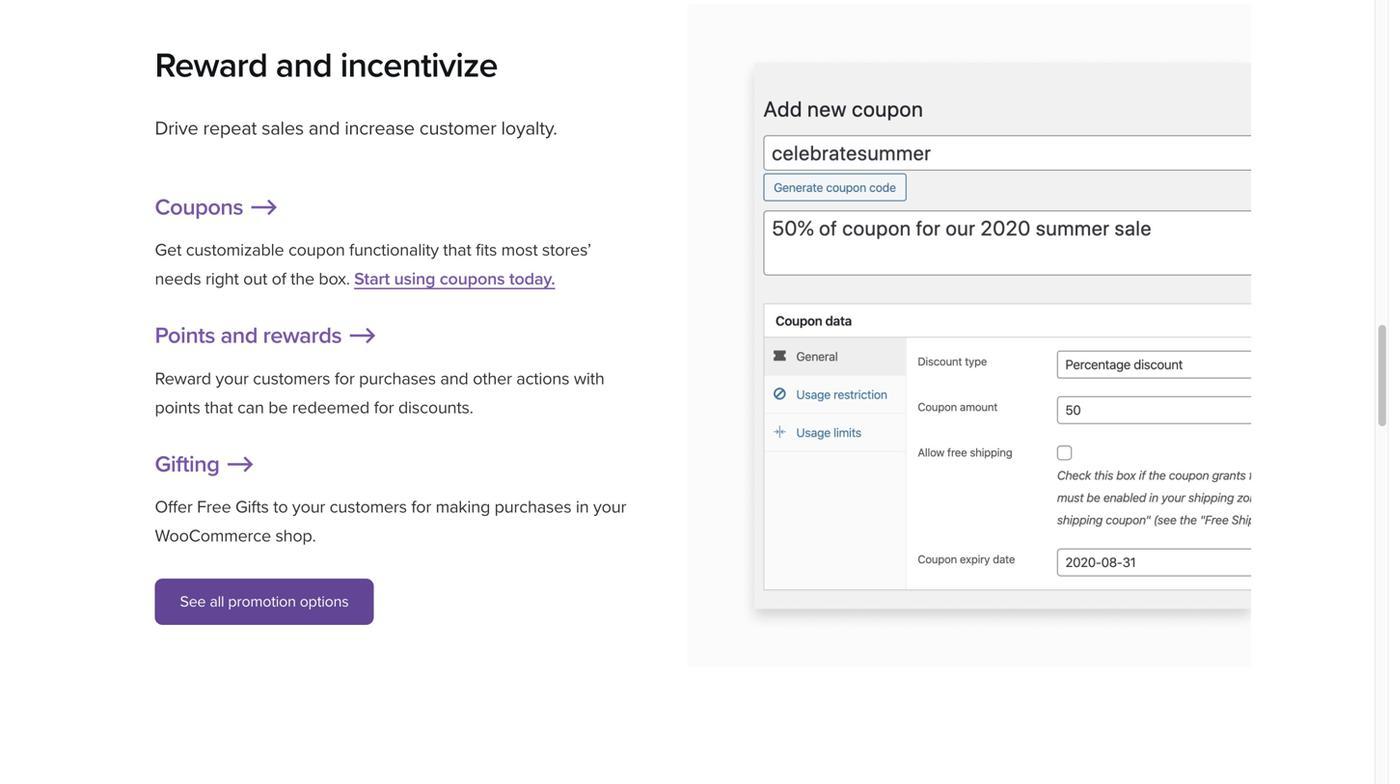 Task type: vqa. For each thing, say whether or not it's contained in the screenshot.
checkbox
no



Task type: locate. For each thing, give the bounding box(es) containing it.
customer
[[419, 117, 496, 140]]

1 vertical spatial reward
[[155, 368, 211, 389]]

⟶ up customizable at the left top of page
[[249, 194, 279, 221]]

needs
[[155, 269, 201, 290]]

⟶
[[249, 194, 279, 221], [347, 322, 377, 349], [225, 451, 255, 478]]

0 vertical spatial that
[[443, 240, 471, 261]]

your
[[216, 368, 249, 389], [292, 497, 325, 518], [593, 497, 626, 518]]

1 horizontal spatial purchases
[[494, 497, 572, 518]]

get
[[155, 240, 182, 261]]

start using coupons today.
[[354, 269, 555, 290]]

for
[[335, 368, 355, 389], [374, 397, 394, 418], [411, 497, 431, 518]]

with
[[574, 368, 605, 389]]

reward and incentivize
[[155, 45, 498, 86]]

0 horizontal spatial that
[[205, 397, 233, 418]]

customers inside reward your customers for purchases and other actions with points that can be redeemed for discounts.
[[253, 368, 330, 389]]

1 horizontal spatial for
[[374, 397, 394, 418]]

drive
[[155, 117, 198, 140]]

and
[[276, 45, 332, 86], [309, 117, 340, 140], [221, 322, 258, 349], [440, 368, 468, 389]]

purchases left in
[[494, 497, 572, 518]]

that up start using coupons today. at the top left of page
[[443, 240, 471, 261]]

customers right to at left bottom
[[330, 497, 407, 518]]

gifts
[[235, 497, 269, 518]]

and up discounts.
[[440, 368, 468, 389]]

coupons
[[440, 269, 505, 290]]

reward up repeat
[[155, 45, 268, 86]]

purchases up discounts.
[[359, 368, 436, 389]]

2 vertical spatial ⟶
[[225, 451, 255, 478]]

stores'
[[542, 240, 591, 261]]

2 horizontal spatial for
[[411, 497, 431, 518]]

offer
[[155, 497, 193, 518]]

1 horizontal spatial that
[[443, 240, 471, 261]]

reward for reward and incentivize
[[155, 45, 268, 86]]

purchases inside reward your customers for purchases and other actions with points that can be redeemed for discounts.
[[359, 368, 436, 389]]

reward inside reward your customers for purchases and other actions with points that can be redeemed for discounts.
[[155, 368, 211, 389]]

fits
[[476, 240, 497, 261]]

1 vertical spatial purchases
[[494, 497, 572, 518]]

0 vertical spatial purchases
[[359, 368, 436, 389]]

see all promotion options link
[[155, 579, 374, 625]]

your right to at left bottom
[[292, 497, 325, 518]]

0 vertical spatial reward
[[155, 45, 268, 86]]

1 vertical spatial that
[[205, 397, 233, 418]]

can
[[237, 397, 264, 418]]

get customizable coupon functionality that fits most stores' needs right out of the box.
[[155, 240, 591, 290]]

1 vertical spatial ⟶
[[347, 322, 377, 349]]

0 horizontal spatial purchases
[[359, 368, 436, 389]]

reward
[[155, 45, 268, 86], [155, 368, 211, 389]]

1 reward from the top
[[155, 45, 268, 86]]

today.
[[509, 269, 555, 290]]

using
[[394, 269, 435, 290]]

0 horizontal spatial your
[[216, 368, 249, 389]]

2 vertical spatial for
[[411, 497, 431, 518]]

your up the can in the bottom of the page
[[216, 368, 249, 389]]

for up redeemed
[[335, 368, 355, 389]]

purchases
[[359, 368, 436, 389], [494, 497, 572, 518]]

functionality
[[349, 240, 439, 261]]

rewards
[[263, 322, 342, 349]]

and up sales
[[276, 45, 332, 86]]

1 vertical spatial customers
[[330, 497, 407, 518]]

for left making at the left bottom of page
[[411, 497, 431, 518]]

shop.
[[275, 526, 316, 547]]

and right sales
[[309, 117, 340, 140]]

reward up "points"
[[155, 368, 211, 389]]

2 reward from the top
[[155, 368, 211, 389]]

purchases inside offer free gifts to your customers for making purchases in your woocommerce shop.
[[494, 497, 572, 518]]

most
[[501, 240, 538, 261]]

right
[[205, 269, 239, 290]]

that
[[443, 240, 471, 261], [205, 397, 233, 418]]

0 vertical spatial customers
[[253, 368, 330, 389]]

coupon
[[288, 240, 345, 261]]

free
[[197, 497, 231, 518]]

for left discounts.
[[374, 397, 394, 418]]

of
[[272, 269, 286, 290]]

to
[[273, 497, 288, 518]]

0 horizontal spatial for
[[335, 368, 355, 389]]

customers up 'be'
[[253, 368, 330, 389]]

points
[[155, 322, 215, 349]]

your right in
[[593, 497, 626, 518]]

⟶ up the gifts
[[225, 451, 255, 478]]

reward for reward your customers for purchases and other actions with points that can be redeemed for discounts.
[[155, 368, 211, 389]]

customers
[[253, 368, 330, 389], [330, 497, 407, 518]]

⟶ down start
[[347, 322, 377, 349]]

see
[[180, 593, 206, 611]]

0 vertical spatial ⟶
[[249, 194, 279, 221]]

out
[[243, 269, 267, 290]]

gifting
[[155, 451, 219, 478]]

that inside get customizable coupon functionality that fits most stores' needs right out of the box.
[[443, 240, 471, 261]]

other
[[473, 368, 512, 389]]

1 horizontal spatial your
[[292, 497, 325, 518]]

reward your customers for purchases and other actions with points that can be redeemed for discounts.
[[155, 368, 605, 418]]

gifting ⟶
[[155, 451, 255, 478]]

that left the can in the bottom of the page
[[205, 397, 233, 418]]



Task type: describe. For each thing, give the bounding box(es) containing it.
repeat
[[203, 117, 257, 140]]

your inside reward your customers for purchases and other actions with points that can be redeemed for discounts.
[[216, 368, 249, 389]]

start using coupons today. link
[[354, 269, 555, 290]]

incentivize
[[340, 45, 498, 86]]

actions
[[516, 368, 570, 389]]

1 vertical spatial for
[[374, 397, 394, 418]]

loyalty.
[[501, 117, 557, 140]]

promotion
[[228, 593, 296, 611]]

the
[[290, 269, 314, 290]]

points
[[155, 397, 200, 418]]

and inside reward your customers for purchases and other actions with points that can be redeemed for discounts.
[[440, 368, 468, 389]]

drive repeat sales and increase customer loyalty.
[[155, 117, 557, 140]]

redeemed
[[292, 397, 370, 418]]

making
[[436, 497, 490, 518]]

customizable
[[186, 240, 284, 261]]

see all promotion options
[[180, 593, 349, 611]]

coupons
[[155, 194, 243, 221]]

⟶ for coupons ⟶
[[249, 194, 279, 221]]

for inside offer free gifts to your customers for making purchases in your woocommerce shop.
[[411, 497, 431, 518]]

offer free gifts to your customers for making purchases in your woocommerce shop.
[[155, 497, 626, 547]]

points and rewards ⟶
[[155, 322, 377, 349]]

⟶ for gifting ⟶
[[225, 451, 255, 478]]

0 vertical spatial for
[[335, 368, 355, 389]]

woocommerce
[[155, 526, 271, 547]]

coupons ⟶
[[155, 194, 279, 221]]

start
[[354, 269, 390, 290]]

increase
[[345, 117, 415, 140]]

all
[[210, 593, 224, 611]]

discounts.
[[398, 397, 473, 418]]

options
[[300, 593, 349, 611]]

sales
[[262, 117, 304, 140]]

and right points
[[221, 322, 258, 349]]

box.
[[319, 269, 350, 290]]

that inside reward your customers for purchases and other actions with points that can be redeemed for discounts.
[[205, 397, 233, 418]]

2 horizontal spatial your
[[593, 497, 626, 518]]

in
[[576, 497, 589, 518]]

be
[[268, 397, 288, 418]]

customers inside offer free gifts to your customers for making purchases in your woocommerce shop.
[[330, 497, 407, 518]]



